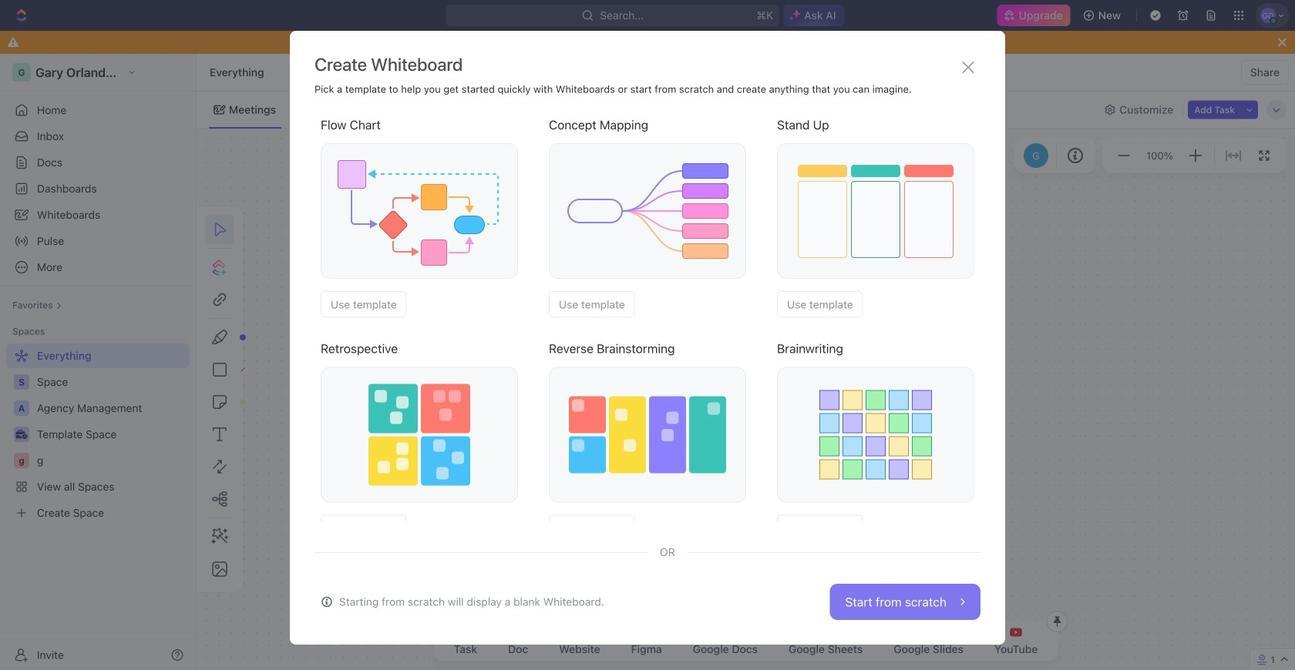 Task type: vqa. For each thing, say whether or not it's contained in the screenshot.
Add associated with Add description
no



Task type: describe. For each thing, give the bounding box(es) containing it.
tree inside sidebar navigation
[[6, 344, 190, 526]]



Task type: locate. For each thing, give the bounding box(es) containing it.
sidebar navigation
[[0, 54, 197, 671]]

tree
[[6, 344, 190, 526]]

dialog
[[290, 31, 1005, 645]]



